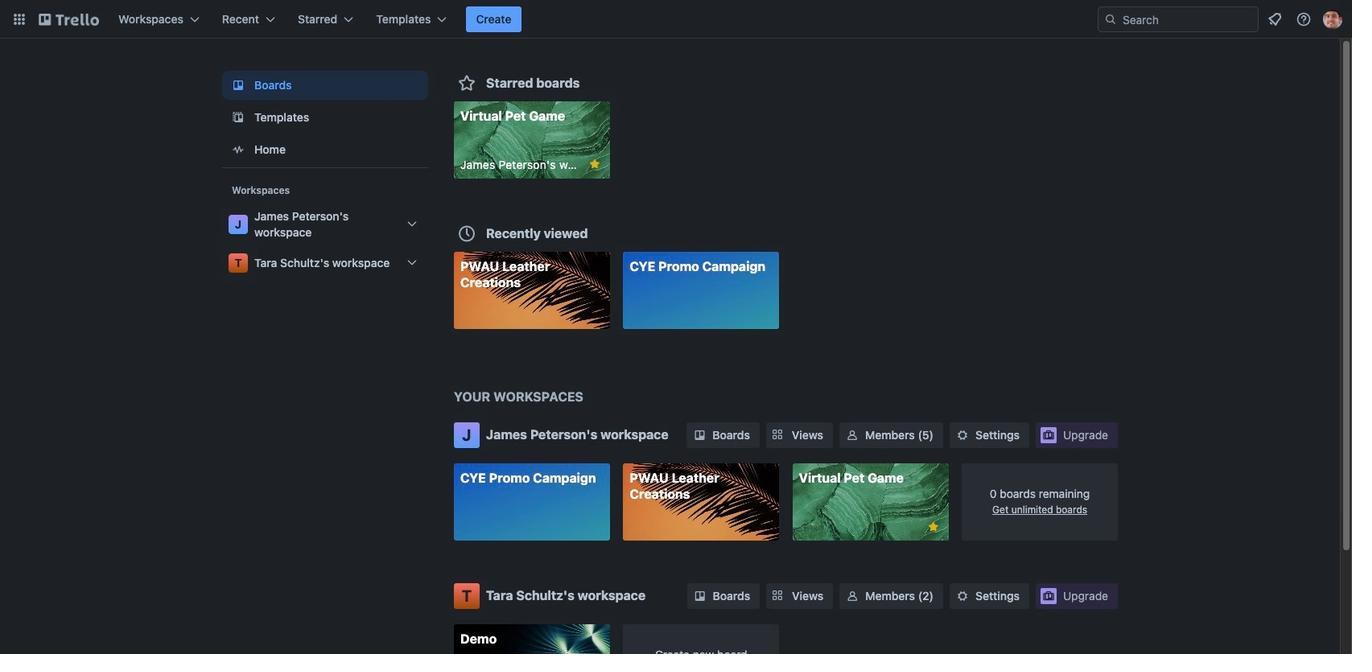Task type: vqa. For each thing, say whether or not it's contained in the screenshot.
JAMES PETERSON (JAMESPETERSON93) image
yes



Task type: locate. For each thing, give the bounding box(es) containing it.
back to home image
[[39, 6, 99, 32]]

search image
[[1104, 13, 1117, 26]]

click to unstar this board. it will be removed from your starred list. image
[[587, 157, 602, 171]]

board image
[[229, 76, 248, 95]]

primary element
[[0, 0, 1352, 39]]

sm image
[[692, 427, 708, 443], [955, 427, 971, 443], [955, 588, 971, 604]]

0 notifications image
[[1265, 10, 1284, 29]]

sm image
[[844, 427, 860, 443], [692, 588, 708, 604], [844, 588, 861, 604]]

home image
[[229, 140, 248, 159]]



Task type: describe. For each thing, give the bounding box(es) containing it.
template board image
[[229, 108, 248, 127]]

open information menu image
[[1296, 11, 1312, 27]]

Search field
[[1098, 6, 1259, 32]]

james peterson (jamespeterson93) image
[[1323, 10, 1342, 29]]



